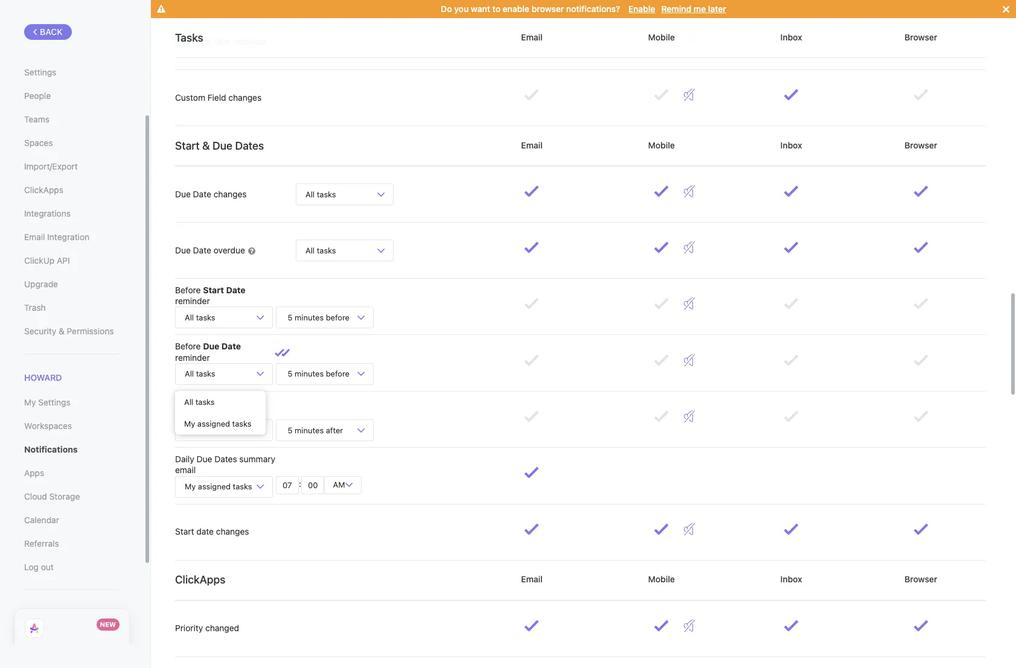 Task type: locate. For each thing, give the bounding box(es) containing it.
after overdue reminder
[[175, 398, 231, 419]]

permissions
[[67, 326, 114, 337]]

0 vertical spatial 5 minutes before
[[286, 313, 352, 323]]

3 reminder from the top
[[175, 409, 210, 419]]

assigned down daily due dates summary email on the bottom of the page
[[198, 482, 231, 492]]

3 inbox from the top
[[779, 575, 805, 585]]

dates
[[235, 139, 264, 152], [215, 454, 237, 465]]

1 vertical spatial changes
[[214, 189, 247, 199]]

security & permissions
[[24, 326, 114, 337]]

field
[[208, 92, 226, 103]]

2 vertical spatial inbox
[[779, 575, 805, 585]]

1 vertical spatial dates
[[215, 454, 237, 465]]

changed
[[205, 624, 239, 634]]

daily
[[175, 454, 194, 465]]

dates down custom field changes
[[235, 139, 264, 152]]

priority
[[175, 624, 203, 634]]

1 vertical spatial inbox
[[779, 140, 805, 150]]

am
[[331, 480, 348, 490]]

dates inside daily due dates summary email
[[215, 454, 237, 465]]

email for start & due dates
[[519, 140, 545, 150]]

2 vertical spatial 5
[[288, 426, 293, 435]]

custom
[[175, 92, 205, 103]]

overdue
[[214, 245, 245, 256], [197, 398, 231, 408]]

email integration link
[[24, 227, 120, 248]]

1 5 from the top
[[288, 313, 293, 323]]

later
[[709, 4, 727, 14]]

2 before from the top
[[175, 342, 201, 352]]

off image for start date changes
[[685, 524, 695, 536]]

None text field
[[276, 476, 299, 495]]

3 minutes from the top
[[295, 426, 324, 435]]

date down before start date reminder at the top left of the page
[[222, 342, 241, 352]]

1 vertical spatial 5 minutes before
[[286, 369, 352, 379]]

None text field
[[302, 476, 324, 495]]

log out link
[[24, 558, 120, 578]]

1 vertical spatial start
[[203, 285, 224, 295]]

1 horizontal spatial clickapps
[[175, 574, 226, 587]]

2 vertical spatial reminder
[[175, 409, 210, 419]]

settings up people
[[24, 67, 56, 77]]

2 vertical spatial mobile
[[647, 575, 678, 585]]

1 off image from the top
[[685, 33, 695, 45]]

reminder up before due date reminder
[[175, 296, 210, 306]]

2 inbox from the top
[[779, 140, 805, 150]]

due date changes
[[175, 189, 247, 199]]

& up due date changes
[[202, 139, 210, 152]]

notifications
[[24, 445, 78, 455]]

assigned up daily due dates summary email on the bottom of the page
[[197, 419, 230, 429]]

changes for due date changes
[[214, 189, 247, 199]]

all
[[306, 189, 315, 199], [306, 246, 315, 255], [185, 313, 194, 323], [185, 369, 194, 379], [184, 397, 193, 407], [185, 426, 194, 435]]

0 vertical spatial &
[[202, 139, 210, 152]]

overdue right after
[[197, 398, 231, 408]]

teams
[[24, 114, 50, 124]]

custom field changes
[[175, 92, 262, 103]]

3 mobile from the top
[[647, 575, 678, 585]]

2 vertical spatial browser
[[903, 575, 940, 585]]

4 off image from the top
[[685, 524, 695, 536]]

start
[[175, 139, 200, 152], [203, 285, 224, 295], [175, 527, 194, 537]]

2 minutes from the top
[[295, 369, 324, 379]]

email
[[175, 465, 196, 476]]

settings up workspaces in the bottom left of the page
[[38, 398, 71, 408]]

off image for custom field changes
[[685, 89, 695, 101]]

2 off image from the top
[[685, 186, 695, 198]]

minutes
[[295, 313, 324, 323], [295, 369, 324, 379], [295, 426, 324, 435]]

1 vertical spatial clickapps
[[175, 574, 226, 587]]

4 off image from the top
[[685, 411, 695, 423]]

2 vertical spatial start
[[175, 527, 194, 537]]

1 vertical spatial reminder
[[175, 353, 210, 363]]

1 minutes from the top
[[295, 313, 324, 323]]

:
[[299, 479, 302, 489]]

people
[[24, 91, 51, 101]]

email integration
[[24, 232, 89, 242]]

date
[[197, 527, 214, 537]]

0 vertical spatial mobile
[[647, 32, 678, 42]]

1 browser from the top
[[903, 32, 940, 42]]

my down howard
[[24, 398, 36, 408]]

off image for due date changes
[[685, 186, 695, 198]]

checklist
[[175, 36, 211, 46]]

start left "date"
[[175, 527, 194, 537]]

start for &
[[175, 139, 200, 152]]

browser
[[903, 32, 940, 42], [903, 140, 940, 150], [903, 575, 940, 585]]

1 vertical spatial overdue
[[197, 398, 231, 408]]

1 mobile from the top
[[647, 32, 678, 42]]

log out
[[24, 563, 54, 573]]

inbox for clickapps
[[779, 575, 805, 585]]

all tasks
[[306, 189, 336, 199], [306, 246, 336, 255], [185, 313, 215, 323], [185, 369, 215, 379], [184, 397, 215, 407], [185, 426, 215, 435]]

off image
[[685, 33, 695, 45], [685, 186, 695, 198], [685, 298, 695, 310], [685, 411, 695, 423]]

1 off image from the top
[[685, 89, 695, 101]]

clickapps down "date"
[[175, 574, 226, 587]]

0 vertical spatial settings
[[24, 67, 56, 77]]

cloud storage
[[24, 492, 80, 502]]

priority changed
[[175, 624, 239, 634]]

reminder down after
[[175, 409, 210, 419]]

security
[[24, 326, 56, 337]]

inbox
[[779, 32, 805, 42], [779, 140, 805, 150], [779, 575, 805, 585]]

1 before from the top
[[175, 285, 201, 295]]

minutes for before start date reminder
[[295, 313, 324, 323]]

0 horizontal spatial clickapps
[[24, 185, 63, 195]]

0 vertical spatial inbox
[[779, 32, 805, 42]]

teams link
[[24, 109, 120, 130]]

item
[[214, 36, 231, 46]]

tasks
[[317, 189, 336, 199], [317, 246, 336, 255], [196, 313, 215, 323], [196, 369, 215, 379], [196, 397, 215, 407], [232, 419, 252, 429], [196, 426, 215, 435], [233, 482, 252, 492]]

& right security on the left of page
[[59, 326, 65, 337]]

before
[[326, 313, 350, 323], [326, 369, 350, 379]]

1 vertical spatial mobile
[[647, 140, 678, 150]]

&
[[202, 139, 210, 152], [59, 326, 65, 337]]

settings
[[24, 67, 56, 77], [38, 398, 71, 408]]

date down due date overdue
[[226, 285, 246, 295]]

changes right "date"
[[216, 527, 249, 537]]

reminder inside before due date reminder
[[175, 353, 210, 363]]

reminder for due date
[[175, 353, 210, 363]]

remind
[[662, 4, 692, 14]]

2 vertical spatial minutes
[[295, 426, 324, 435]]

import/export
[[24, 161, 78, 172]]

0 vertical spatial changes
[[229, 92, 262, 103]]

3 browser from the top
[[903, 575, 940, 585]]

1 vertical spatial browser
[[903, 140, 940, 150]]

start down custom
[[175, 139, 200, 152]]

my down after
[[184, 419, 195, 429]]

clickup api
[[24, 256, 70, 266]]

people link
[[24, 86, 120, 106]]

& for start
[[202, 139, 210, 152]]

dates left the summary
[[215, 454, 237, 465]]

security & permissions link
[[24, 321, 120, 342]]

5 minutes before
[[286, 313, 352, 323], [286, 369, 352, 379]]

clickapps
[[24, 185, 63, 195], [175, 574, 226, 587]]

my assigned tasks down daily due dates summary email on the bottom of the page
[[185, 482, 252, 492]]

assigned
[[197, 419, 230, 429], [198, 482, 231, 492]]

2 5 minutes before from the top
[[286, 369, 352, 379]]

due
[[213, 139, 233, 152], [175, 189, 191, 199], [175, 245, 191, 256], [203, 342, 220, 352], [197, 454, 212, 465]]

before due date reminder
[[175, 342, 241, 363]]

do
[[441, 4, 452, 14]]

email
[[519, 32, 545, 42], [519, 140, 545, 150], [24, 232, 45, 242], [519, 575, 545, 585]]

0 vertical spatial reminder
[[175, 296, 210, 306]]

before down due date overdue
[[175, 285, 201, 295]]

due inside before due date reminder
[[203, 342, 220, 352]]

reminder
[[175, 296, 210, 306], [175, 353, 210, 363], [175, 409, 210, 419]]

2 browser from the top
[[903, 140, 940, 150]]

changes for custom field changes
[[229, 92, 262, 103]]

overdue inside after overdue reminder
[[197, 398, 231, 408]]

email for tasks
[[519, 32, 545, 42]]

changes for start date changes
[[216, 527, 249, 537]]

2 vertical spatial changes
[[216, 527, 249, 537]]

changes right field
[[229, 92, 262, 103]]

2 reminder from the top
[[175, 353, 210, 363]]

clickapps up the integrations
[[24, 185, 63, 195]]

start down due date overdue
[[203, 285, 224, 295]]

1 vertical spatial assigned
[[198, 482, 231, 492]]

5 off image from the top
[[685, 620, 695, 632]]

off image for after
[[685, 411, 695, 423]]

before
[[175, 285, 201, 295], [175, 342, 201, 352]]

3 off image from the top
[[685, 298, 695, 310]]

workspaces link
[[24, 416, 120, 437]]

email for clickapps
[[519, 575, 545, 585]]

1 vertical spatial my assigned tasks
[[185, 482, 252, 492]]

date
[[193, 189, 211, 199], [193, 245, 211, 256], [226, 285, 246, 295], [222, 342, 241, 352]]

2 before from the top
[[326, 369, 350, 379]]

after
[[326, 426, 343, 435]]

1 before from the top
[[326, 313, 350, 323]]

inbox for tasks
[[779, 32, 805, 42]]

0 vertical spatial before
[[326, 313, 350, 323]]

clickup api link
[[24, 251, 120, 271]]

mobile for tasks
[[647, 32, 678, 42]]

my down email
[[185, 482, 196, 492]]

0 vertical spatial overdue
[[214, 245, 245, 256]]

2 vertical spatial my
[[185, 482, 196, 492]]

my settings
[[24, 398, 71, 408]]

calendar
[[24, 516, 59, 526]]

before start date reminder
[[175, 285, 246, 306]]

1 vertical spatial &
[[59, 326, 65, 337]]

0 vertical spatial minutes
[[295, 313, 324, 323]]

1 horizontal spatial &
[[202, 139, 210, 152]]

before inside before due date reminder
[[175, 342, 201, 352]]

off image for priority changed
[[685, 620, 695, 632]]

changes down start & due dates
[[214, 189, 247, 199]]

5 minutes after
[[286, 426, 346, 435]]

integrations link
[[24, 204, 120, 224]]

my
[[24, 398, 36, 408], [184, 419, 195, 429], [185, 482, 196, 492]]

new
[[100, 621, 116, 629]]

off image
[[685, 89, 695, 101], [685, 242, 695, 254], [685, 354, 695, 367], [685, 524, 695, 536], [685, 620, 695, 632]]

before down before start date reminder at the top left of the page
[[175, 342, 201, 352]]

enable
[[629, 4, 656, 14]]

changes
[[229, 92, 262, 103], [214, 189, 247, 199], [216, 527, 249, 537]]

1 vertical spatial before
[[326, 369, 350, 379]]

reminder inside before start date reminder
[[175, 296, 210, 306]]

1 vertical spatial settings
[[38, 398, 71, 408]]

0 vertical spatial start
[[175, 139, 200, 152]]

1 vertical spatial before
[[175, 342, 201, 352]]

my assigned tasks down after
[[184, 419, 252, 429]]

0 vertical spatial browser
[[903, 32, 940, 42]]

1 inbox from the top
[[779, 32, 805, 42]]

date inside before start date reminder
[[226, 285, 246, 295]]

0 horizontal spatial &
[[59, 326, 65, 337]]

0 vertical spatial 5
[[288, 313, 293, 323]]

1 vertical spatial minutes
[[295, 369, 324, 379]]

browser
[[532, 4, 564, 14]]

3 5 from the top
[[288, 426, 293, 435]]

0 vertical spatial before
[[175, 285, 201, 295]]

before inside before start date reminder
[[175, 285, 201, 295]]

1 vertical spatial 5
[[288, 369, 293, 379]]

daily due dates summary email
[[175, 454, 276, 476]]

reminder up after
[[175, 353, 210, 363]]

overdue up before start date reminder at the top left of the page
[[214, 245, 245, 256]]

2 mobile from the top
[[647, 140, 678, 150]]

notifications link
[[24, 440, 120, 461]]

tasks
[[175, 31, 203, 44]]

1 reminder from the top
[[175, 296, 210, 306]]

inbox for start & due dates
[[779, 140, 805, 150]]

after
[[175, 398, 194, 408]]

start & due dates
[[175, 139, 264, 152]]

spaces link
[[24, 133, 120, 153]]



Task type: describe. For each thing, give the bounding box(es) containing it.
you
[[455, 4, 469, 14]]

me
[[694, 4, 707, 14]]

cloud
[[24, 492, 47, 502]]

3 off image from the top
[[685, 354, 695, 367]]

minutes for after overdue reminder
[[295, 426, 324, 435]]

upgrade link
[[24, 274, 120, 295]]

spaces
[[24, 138, 53, 148]]

log
[[24, 563, 39, 573]]

workspaces
[[24, 421, 72, 432]]

5 for after overdue reminder
[[288, 426, 293, 435]]

settings inside 'link'
[[24, 67, 56, 77]]

browser for clickapps
[[903, 575, 940, 585]]

start for date
[[175, 527, 194, 537]]

referrals link
[[24, 534, 120, 555]]

summary
[[240, 454, 276, 465]]

date up before start date reminder at the top left of the page
[[193, 245, 211, 256]]

0 vertical spatial my
[[24, 398, 36, 408]]

0 vertical spatial my assigned tasks
[[184, 419, 252, 429]]

api
[[57, 256, 70, 266]]

2 off image from the top
[[685, 242, 695, 254]]

& for security
[[59, 326, 65, 337]]

do you want to enable browser notifications? enable remind me later
[[441, 4, 727, 14]]

before for before start date reminder
[[175, 285, 201, 295]]

due date overdue
[[175, 245, 248, 256]]

storage
[[49, 492, 80, 502]]

howard
[[24, 373, 62, 383]]

reminder for start date
[[175, 296, 210, 306]]

upgrade
[[24, 279, 58, 289]]

trash
[[24, 303, 46, 313]]

resolved
[[233, 36, 266, 46]]

checklist item resolved
[[175, 36, 266, 46]]

my settings link
[[24, 393, 120, 413]]

0 vertical spatial dates
[[235, 139, 264, 152]]

start inside before start date reminder
[[203, 285, 224, 295]]

date inside before due date reminder
[[222, 342, 241, 352]]

enable
[[503, 4, 530, 14]]

2 5 from the top
[[288, 369, 293, 379]]

want
[[471, 4, 491, 14]]

start date changes
[[175, 527, 249, 537]]

back link
[[24, 24, 72, 40]]

due inside daily due dates summary email
[[197, 454, 212, 465]]

browser for start & due dates
[[903, 140, 940, 150]]

browser for tasks
[[903, 32, 940, 42]]

back
[[40, 27, 63, 37]]

apps link
[[24, 464, 120, 484]]

integrations
[[24, 208, 71, 219]]

notifications?
[[567, 4, 621, 14]]

5 for before start date reminder
[[288, 313, 293, 323]]

apps
[[24, 468, 44, 479]]

reminder inside after overdue reminder
[[175, 409, 210, 419]]

clickup
[[24, 256, 55, 266]]

before for before due date reminder
[[175, 342, 201, 352]]

0 vertical spatial assigned
[[197, 419, 230, 429]]

mobile for start & due dates
[[647, 140, 678, 150]]

date down start & due dates
[[193, 189, 211, 199]]

to
[[493, 4, 501, 14]]

trash link
[[24, 298, 120, 318]]

clickapps link
[[24, 180, 120, 201]]

1 5 minutes before from the top
[[286, 313, 352, 323]]

settings link
[[24, 62, 120, 83]]

0 vertical spatial clickapps
[[24, 185, 63, 195]]

out
[[41, 563, 54, 573]]

import/export link
[[24, 157, 120, 177]]

cloud storage link
[[24, 487, 120, 508]]

off image for before
[[685, 298, 695, 310]]

integration
[[47, 232, 89, 242]]

mobile for clickapps
[[647, 575, 678, 585]]

referrals
[[24, 539, 59, 549]]

calendar link
[[24, 511, 120, 531]]

1 vertical spatial my
[[184, 419, 195, 429]]



Task type: vqa. For each thing, say whether or not it's contained in the screenshot.
"Notifications"
yes



